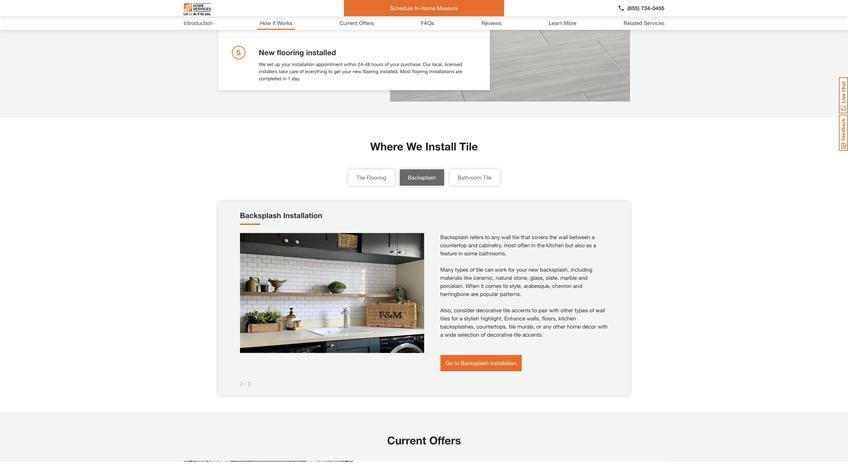 Task type: describe. For each thing, give the bounding box(es) containing it.
glass,
[[531, 274, 545, 281]]

0 vertical spatial other
[[561, 307, 574, 313]]

home inside 'after finalizing your quote, there are multiple ways to pay for your project. you can complete your purchase over the phone or back in our store. home depot offers a range of flexible credit options.'
[[357, 23, 370, 28]]

learn more
[[549, 20, 577, 26]]

(855) 734-0455
[[628, 5, 665, 11]]

you
[[415, 16, 423, 21]]

0 vertical spatial current offers
[[340, 20, 374, 26]]

in inside 'after finalizing your quote, there are multiple ways to pay for your project. you can complete your purchase over the phone or back in our store. home depot offers a range of flexible credit options.'
[[330, 23, 334, 28]]

laundry room with white tile backsplash image
[[240, 233, 424, 353]]

work
[[495, 266, 507, 273]]

0 horizontal spatial flooring
[[277, 48, 304, 57]]

in inside we set up your installation appointment within 24-48 hours of your purchase. our local, licensed installers take care of everything to get your new flooring installed. most flooring installations are completed in 1 day.
[[283, 76, 287, 81]]

wide
[[445, 331, 456, 338]]

many types of tile can work for your new backsplash, including materials like ceramic, natural stone, glass, slate, marble and porcelain. when it comes to style, arabesque, chevron and herringbone are popular patterns.
[[441, 266, 593, 297]]

back
[[319, 23, 329, 28]]

installed
[[306, 48, 336, 57]]

day.
[[292, 76, 301, 81]]

0 vertical spatial decorative
[[477, 307, 502, 313]]

1 vertical spatial other
[[553, 323, 566, 330]]

are for new flooring installed
[[456, 68, 463, 74]]

chevron
[[553, 283, 572, 289]]

ways
[[354, 16, 365, 21]]

734-
[[642, 5, 653, 11]]

after finalizing your quote, there are multiple ways to pay for your project. you can complete your purchase over the phone or back in our store. home depot offers a range of flexible credit options.
[[259, 16, 468, 28]]

many
[[441, 266, 454, 273]]

phone
[[298, 23, 312, 28]]

some
[[465, 250, 478, 256]]

in left some
[[459, 250, 463, 256]]

within
[[344, 61, 357, 67]]

tiles
[[441, 315, 450, 322]]

to inside also, consider decorative tile accents to pair with other types of wall tiles for a stylish highlight. enhance walls, floors, kitchen backsplashes, countertops, tile murals, or any other home decor with a wide selection of decorative tile accents.
[[533, 307, 537, 313]]

0 horizontal spatial offers
[[359, 20, 374, 26]]

tile inside backsplash refers to any wall tile that covers the wall between a countertop and cabinetry, most often in the kitchen but also as a feature in some bathrooms.
[[513, 234, 520, 240]]

countertop
[[441, 242, 467, 248]]

your up options. at right top
[[455, 16, 464, 21]]

your up the phone
[[290, 16, 300, 21]]

it
[[273, 20, 276, 26]]

types inside many types of tile can work for your new backsplash, including materials like ceramic, natural stone, glass, slate, marble and porcelain. when it comes to style, arabesque, chevron and herringbone are popular patterns.
[[455, 266, 469, 273]]

to right go
[[455, 360, 460, 366]]

tile inside many types of tile can work for your new backsplash, including materials like ceramic, natural stone, glass, slate, marble and porcelain. when it comes to style, arabesque, chevron and herringbone are popular patterns.
[[476, 266, 484, 273]]

stone,
[[514, 274, 529, 281]]

there
[[316, 16, 326, 21]]

murals,
[[518, 323, 535, 330]]

everything
[[305, 68, 327, 74]]

tile flooring
[[357, 174, 387, 181]]

can inside many types of tile can work for your new backsplash, including materials like ceramic, natural stone, glass, slate, marble and porcelain. when it comes to style, arabesque, chevron and herringbone are popular patterns.
[[485, 266, 494, 273]]

1 horizontal spatial flooring
[[363, 68, 379, 74]]

in right often on the right bottom of page
[[532, 242, 536, 248]]

works
[[277, 20, 293, 26]]

when
[[466, 283, 480, 289]]

installation
[[292, 61, 315, 67]]

backsplash for backsplash
[[408, 174, 436, 181]]

introduction
[[184, 20, 213, 26]]

tile down enhance
[[509, 323, 516, 330]]

where we install tile
[[370, 140, 478, 153]]

measure
[[437, 5, 458, 11]]

white bathroom tile floor image image
[[184, 461, 353, 462]]

backsplash for backsplash refers to any wall tile that covers the wall between a countertop and cabinetry, most often in the kitchen but also as a feature in some bathrooms.
[[441, 234, 469, 240]]

how it works
[[260, 20, 293, 26]]

bathroom tile button
[[450, 169, 500, 186]]

more
[[564, 20, 577, 26]]

set
[[267, 61, 273, 67]]

can inside 'after finalizing your quote, there are multiple ways to pay for your project. you can complete your purchase over the phone or back in our store. home depot offers a range of flexible credit options.'
[[425, 16, 432, 21]]

range
[[402, 23, 414, 28]]

take
[[279, 68, 288, 74]]

install
[[426, 140, 457, 153]]

1 horizontal spatial offers
[[430, 434, 461, 447]]

1 vertical spatial the
[[550, 234, 557, 240]]

0 vertical spatial purchase
[[313, 2, 346, 11]]

ceramic,
[[474, 274, 495, 281]]

backsplash,
[[540, 266, 570, 273]]

new flooring installed
[[259, 48, 336, 57]]

appointment
[[316, 61, 343, 67]]

48
[[365, 61, 370, 67]]

any inside backsplash refers to any wall tile that covers the wall between a countertop and cabinetry, most often in the kitchen but also as a feature in some bathrooms.
[[492, 234, 500, 240]]

tile up enhance
[[503, 307, 511, 313]]

stylish
[[464, 315, 480, 322]]

licensed
[[445, 61, 463, 67]]

a up the as
[[592, 234, 595, 240]]

store.
[[344, 23, 356, 28]]

after
[[259, 16, 269, 21]]

1 horizontal spatial current offers
[[387, 434, 461, 447]]

2
[[240, 380, 243, 387]]

finalizing
[[270, 16, 289, 21]]

most
[[400, 68, 411, 74]]

tile flooring button
[[349, 169, 395, 186]]

backsplash refers to any wall tile that covers the wall between a countertop and cabinetry, most often in the kitchen but also as a feature in some bathrooms.
[[441, 234, 597, 256]]

or inside also, consider decorative tile accents to pair with other types of wall tiles for a stylish highlight. enhance walls, floors, kitchen backsplashes, countertops, tile murals, or any other home decor with a wide selection of decorative tile accents.
[[537, 323, 542, 330]]

enhance
[[505, 315, 526, 322]]

that
[[521, 234, 531, 240]]

for inside also, consider decorative tile accents to pair with other types of wall tiles for a stylish highlight. enhance walls, floors, kitchen backsplashes, countertops, tile murals, or any other home decor with a wide selection of decorative tile accents.
[[452, 315, 458, 322]]

to inside 'after finalizing your quote, there are multiple ways to pay for your project. you can complete your purchase over the phone or back in our store. home depot offers a range of flexible credit options.'
[[366, 16, 370, 21]]

your down within
[[342, 68, 352, 74]]

comes
[[486, 283, 502, 289]]

1 vertical spatial current
[[387, 434, 427, 447]]

any inside also, consider decorative tile accents to pair with other types of wall tiles for a stylish highlight. enhance walls, floors, kitchen backsplashes, countertops, tile murals, or any other home decor with a wide selection of decorative tile accents.
[[543, 323, 552, 330]]

go to backsplash installation
[[446, 360, 517, 366]]

your inside many types of tile can work for your new backsplash, including materials like ceramic, natural stone, glass, slate, marble and porcelain. when it comes to style, arabesque, chevron and herringbone are popular patterns.
[[517, 266, 527, 273]]

covers
[[532, 234, 548, 240]]

also,
[[441, 307, 453, 313]]

do it for you logo image
[[184, 0, 211, 19]]

purchase inside 'after finalizing your quote, there are multiple ways to pay for your project. you can complete your purchase over the phone or back in our store. home depot offers a range of flexible credit options.'
[[259, 23, 279, 28]]

get
[[334, 68, 341, 74]]

slate,
[[546, 274, 559, 281]]

local,
[[432, 61, 444, 67]]

refers
[[470, 234, 484, 240]]

home
[[568, 323, 581, 330]]

schedule
[[391, 5, 413, 11]]

care
[[289, 68, 299, 74]]

where
[[370, 140, 404, 153]]

hours
[[372, 61, 384, 67]]

walls,
[[527, 315, 541, 322]]

options.
[[451, 23, 468, 28]]

but
[[566, 242, 574, 248]]

types inside also, consider decorative tile accents to pair with other types of wall tiles for a stylish highlight. enhance walls, floors, kitchen backsplashes, countertops, tile murals, or any other home decor with a wide selection of decorative tile accents.
[[575, 307, 588, 313]]

related
[[624, 20, 643, 26]]

of inside 'after finalizing your quote, there are multiple ways to pay for your project. you can complete your purchase over the phone or back in our store. home depot offers a range of flexible credit options.'
[[416, 23, 420, 28]]

1 horizontal spatial installation
[[491, 360, 517, 366]]

tile down "murals,"
[[514, 331, 521, 338]]

backsplashes,
[[441, 323, 475, 330]]

purchase.
[[401, 61, 422, 67]]

up
[[275, 61, 280, 67]]

schedule in-home measure button
[[344, 0, 505, 16]]



Task type: locate. For each thing, give the bounding box(es) containing it.
0 vertical spatial are
[[328, 16, 334, 21]]

faqs
[[421, 20, 434, 26]]

1 vertical spatial and
[[579, 274, 588, 281]]

0 vertical spatial with
[[550, 307, 560, 313]]

your up installed.
[[390, 61, 400, 67]]

any up the cabinetry,
[[492, 234, 500, 240]]

0 vertical spatial we
[[259, 61, 266, 67]]

0 vertical spatial types
[[455, 266, 469, 273]]

0 horizontal spatial are
[[328, 16, 334, 21]]

and inside backsplash refers to any wall tile that covers the wall between a countertop and cabinetry, most often in the kitchen but also as a feature in some bathrooms.
[[469, 242, 478, 248]]

flooring down the 48 on the left top
[[363, 68, 379, 74]]

1 vertical spatial new
[[529, 266, 539, 273]]

1 vertical spatial installation
[[491, 360, 517, 366]]

2 horizontal spatial flooring
[[412, 68, 428, 74]]

a
[[399, 23, 401, 28], [592, 234, 595, 240], [594, 242, 597, 248], [460, 315, 463, 322], [441, 331, 444, 338]]

1 vertical spatial offers
[[430, 434, 461, 447]]

home down ways
[[357, 23, 370, 28]]

consider
[[454, 307, 475, 313]]

our
[[335, 23, 342, 28]]

offers
[[385, 23, 397, 28]]

2 horizontal spatial are
[[471, 291, 479, 297]]

1 vertical spatial purchase
[[259, 23, 279, 28]]

complete
[[434, 16, 453, 21]]

to up the cabinetry,
[[485, 234, 490, 240]]

most
[[504, 242, 516, 248]]

2 vertical spatial the
[[538, 242, 545, 248]]

2 horizontal spatial tile
[[483, 174, 492, 181]]

a down the consider
[[460, 315, 463, 322]]

1 vertical spatial any
[[543, 323, 552, 330]]

1 vertical spatial home
[[357, 23, 370, 28]]

backsplash
[[408, 174, 436, 181], [240, 211, 281, 220], [441, 234, 469, 240], [461, 360, 489, 366]]

types up the like
[[455, 266, 469, 273]]

learn
[[549, 20, 563, 26]]

0 vertical spatial home
[[421, 5, 436, 11]]

other up home
[[561, 307, 574, 313]]

of up "decor"
[[590, 307, 595, 313]]

in left 1
[[283, 76, 287, 81]]

0 vertical spatial kitchen
[[547, 242, 564, 248]]

decorative down countertops,
[[487, 331, 513, 338]]

as
[[587, 242, 592, 248]]

wall up "decor"
[[596, 307, 606, 313]]

kitchen inside also, consider decorative tile accents to pair with other types of wall tiles for a stylish highlight. enhance walls, floors, kitchen backsplashes, countertops, tile murals, or any other home decor with a wide selection of decorative tile accents.
[[559, 315, 577, 322]]

kitchen left but
[[547, 242, 564, 248]]

1 horizontal spatial are
[[456, 68, 463, 74]]

1 vertical spatial kitchen
[[559, 315, 577, 322]]

0 vertical spatial the
[[290, 23, 297, 28]]

home
[[421, 5, 436, 11], [357, 23, 370, 28]]

1 vertical spatial current offers
[[387, 434, 461, 447]]

are down 'when'
[[471, 291, 479, 297]]

1 horizontal spatial new
[[529, 266, 539, 273]]

kitchen up home
[[559, 315, 577, 322]]

new down 24-
[[353, 68, 362, 74]]

(855) 734-0455 link
[[618, 4, 665, 12]]

your up "quote,"
[[296, 2, 311, 11]]

of down installation on the left of page
[[300, 68, 304, 74]]

2 vertical spatial for
[[452, 315, 458, 322]]

depot
[[371, 23, 384, 28]]

and down marble
[[574, 283, 583, 289]]

services
[[644, 20, 665, 26]]

flooring down our
[[412, 68, 428, 74]]

credit
[[437, 23, 449, 28]]

1 horizontal spatial for
[[452, 315, 458, 322]]

floors,
[[542, 315, 557, 322]]

1 horizontal spatial tile
[[460, 140, 478, 153]]

for inside 'after finalizing your quote, there are multiple ways to pay for your project. you can complete your purchase over the phone or back in our store. home depot offers a range of flexible credit options.'
[[380, 16, 386, 21]]

tile
[[460, 140, 478, 153], [357, 174, 365, 181], [483, 174, 492, 181]]

1 vertical spatial are
[[456, 68, 463, 74]]

can
[[425, 16, 432, 21], [485, 266, 494, 273]]

related services
[[624, 20, 665, 26]]

0 horizontal spatial with
[[550, 307, 560, 313]]

for inside many types of tile can work for your new backsplash, including materials like ceramic, natural stone, glass, slate, marble and porcelain. when it comes to style, arabesque, chevron and herringbone are popular patterns.
[[509, 266, 515, 273]]

purchase up there
[[313, 2, 346, 11]]

1 horizontal spatial types
[[575, 307, 588, 313]]

1 horizontal spatial can
[[485, 266, 494, 273]]

for right work
[[509, 266, 515, 273]]

pay
[[371, 16, 379, 21]]

of up installed.
[[385, 61, 389, 67]]

multiple
[[336, 16, 352, 21]]

decorative up highlight.
[[477, 307, 502, 313]]

your up take
[[282, 61, 291, 67]]

the down "covers"
[[538, 242, 545, 248]]

home up you
[[421, 5, 436, 11]]

kitchen inside backsplash refers to any wall tile that covers the wall between a countertop and cabinetry, most often in the kitchen but also as a feature in some bathrooms.
[[547, 242, 564, 248]]

new
[[353, 68, 362, 74], [529, 266, 539, 273]]

2 horizontal spatial the
[[550, 234, 557, 240]]

a inside 'after finalizing your quote, there are multiple ways to pay for your project. you can complete your purchase over the phone or back in our store. home depot offers a range of flexible credit options.'
[[399, 23, 401, 28]]

including
[[571, 266, 593, 273]]

to down natural
[[503, 283, 508, 289]]

0 horizontal spatial wall
[[502, 234, 511, 240]]

backsplash inside backsplash refers to any wall tile that covers the wall between a countertop and cabinetry, most often in the kitchen but also as a feature in some bathrooms.
[[441, 234, 469, 240]]

for
[[380, 16, 386, 21], [509, 266, 515, 273], [452, 315, 458, 322]]

porcelain.
[[441, 283, 464, 289]]

1 horizontal spatial wall
[[559, 234, 568, 240]]

2 horizontal spatial for
[[509, 266, 515, 273]]

your
[[296, 2, 311, 11], [290, 16, 300, 21], [387, 16, 397, 21], [455, 16, 464, 21], [282, 61, 291, 67], [390, 61, 400, 67], [342, 68, 352, 74], [517, 266, 527, 273]]

1 horizontal spatial or
[[537, 323, 542, 330]]

patterns.
[[500, 291, 522, 297]]

are inside we set up your installation appointment within 24-48 hours of your purchase. our local, licensed installers take care of everything to get your new flooring installed. most flooring installations are completed in 1 day.
[[456, 68, 463, 74]]

we left set
[[259, 61, 266, 67]]

1 vertical spatial with
[[598, 323, 608, 330]]

new inside many types of tile can work for your new backsplash, including materials like ceramic, natural stone, glass, slate, marble and porcelain. when it comes to style, arabesque, chevron and herringbone are popular patterns.
[[529, 266, 539, 273]]

types up home
[[575, 307, 588, 313]]

1 horizontal spatial we
[[407, 140, 423, 153]]

0 vertical spatial can
[[425, 16, 432, 21]]

other down 'floors,'
[[553, 323, 566, 330]]

we set up your installation appointment within 24-48 hours of your purchase. our local, licensed installers take care of everything to get your new flooring installed. most flooring installations are completed in 1 day.
[[259, 61, 463, 81]]

we inside we set up your installation appointment within 24-48 hours of your purchase. our local, licensed installers take care of everything to get your new flooring installed. most flooring installations are completed in 1 day.
[[259, 61, 266, 67]]

over
[[280, 23, 289, 28]]

0 vertical spatial for
[[380, 16, 386, 21]]

or down 'walls,' on the bottom of the page
[[537, 323, 542, 330]]

new up glass,
[[529, 266, 539, 273]]

0 horizontal spatial tile
[[357, 174, 365, 181]]

installations
[[430, 68, 455, 74]]

are inside many types of tile can work for your new backsplash, including materials like ceramic, natural stone, glass, slate, marble and porcelain. when it comes to style, arabesque, chevron and herringbone are popular patterns.
[[471, 291, 479, 297]]

project.
[[398, 16, 414, 21]]

are right there
[[328, 16, 334, 21]]

your up offers
[[387, 16, 397, 21]]

to inside many types of tile can work for your new backsplash, including materials like ceramic, natural stone, glass, slate, marble and porcelain. when it comes to style, arabesque, chevron and herringbone are popular patterns.
[[503, 283, 508, 289]]

installed.
[[380, 68, 399, 74]]

tile right bathroom
[[483, 174, 492, 181]]

0 vertical spatial installation
[[283, 211, 323, 220]]

1 horizontal spatial current
[[387, 434, 427, 447]]

1 horizontal spatial with
[[598, 323, 608, 330]]

0 horizontal spatial or
[[313, 23, 317, 28]]

tile left flooring
[[357, 174, 365, 181]]

the inside 'after finalizing your quote, there are multiple ways to pay for your project. you can complete your purchase over the phone or back in our store. home depot offers a range of flexible credit options.'
[[290, 23, 297, 28]]

your up the stone,
[[517, 266, 527, 273]]

the right "covers"
[[550, 234, 557, 240]]

bathrooms.
[[479, 250, 507, 256]]

installers
[[259, 68, 278, 74]]

our
[[423, 61, 431, 67]]

(855)
[[628, 5, 640, 11]]

bathroom tile
[[458, 174, 492, 181]]

0 vertical spatial or
[[313, 23, 317, 28]]

a right the as
[[594, 242, 597, 248]]

with right "decor"
[[598, 323, 608, 330]]

wall up but
[[559, 234, 568, 240]]

wall inside also, consider decorative tile accents to pair with other types of wall tiles for a stylish highlight. enhance walls, floors, kitchen backsplashes, countertops, tile murals, or any other home decor with a wide selection of decorative tile accents.
[[596, 307, 606, 313]]

for right pay
[[380, 16, 386, 21]]

0 horizontal spatial for
[[380, 16, 386, 21]]

backsplash installation
[[240, 211, 323, 220]]

or left "back"
[[313, 23, 317, 28]]

natural
[[496, 274, 513, 281]]

are down licensed
[[456, 68, 463, 74]]

1 vertical spatial or
[[537, 323, 542, 330]]

in
[[330, 23, 334, 28], [283, 76, 287, 81], [532, 242, 536, 248], [459, 250, 463, 256]]

0 horizontal spatial home
[[357, 23, 370, 28]]

1 vertical spatial can
[[485, 266, 494, 273]]

the
[[290, 23, 297, 28], [550, 234, 557, 240], [538, 242, 545, 248]]

can up ceramic,
[[485, 266, 494, 273]]

0 vertical spatial current
[[340, 20, 358, 26]]

24-
[[358, 61, 365, 67]]

schedule in-home measure
[[391, 5, 458, 11]]

it
[[481, 283, 484, 289]]

selection
[[458, 331, 480, 338]]

and up some
[[469, 242, 478, 248]]

0 horizontal spatial can
[[425, 16, 432, 21]]

0 horizontal spatial types
[[455, 266, 469, 273]]

2 vertical spatial are
[[471, 291, 479, 297]]

tile left that
[[513, 234, 520, 240]]

2 horizontal spatial wall
[[596, 307, 606, 313]]

to inside backsplash refers to any wall tile that covers the wall between a countertop and cabinetry, most often in the kitchen but also as a feature in some bathrooms.
[[485, 234, 490, 240]]

2 vertical spatial and
[[574, 283, 583, 289]]

other
[[561, 307, 574, 313], [553, 323, 566, 330]]

are inside 'after finalizing your quote, there are multiple ways to pay for your project. you can complete your purchase over the phone or back in our store. home depot offers a range of flexible credit options.'
[[328, 16, 334, 21]]

purchase down the after at top left
[[259, 23, 279, 28]]

highlight.
[[481, 315, 503, 322]]

0 vertical spatial and
[[469, 242, 478, 248]]

the right over
[[290, 23, 297, 28]]

0 horizontal spatial the
[[290, 23, 297, 28]]

current
[[340, 20, 358, 26], [387, 434, 427, 447]]

wall up most
[[502, 234, 511, 240]]

tile inside 'button'
[[483, 174, 492, 181]]

we left install
[[407, 140, 423, 153]]

0 vertical spatial new
[[353, 68, 362, 74]]

1 vertical spatial decorative
[[487, 331, 513, 338]]

accents.
[[523, 331, 543, 338]]

to inside we set up your installation appointment within 24-48 hours of your purchase. our local, licensed installers take care of everything to get your new flooring installed. most flooring installations are completed in 1 day.
[[329, 68, 333, 74]]

tile up ceramic,
[[476, 266, 484, 273]]

are for backsplash refers to any wall tile that covers the wall between a countertop and cabinetry, most often in the kitchen but also as a feature in some bathrooms.
[[471, 291, 479, 297]]

often
[[518, 242, 530, 248]]

0 horizontal spatial installation
[[283, 211, 323, 220]]

or inside 'after finalizing your quote, there are multiple ways to pay for your project. you can complete your purchase over the phone or back in our store. home depot offers a range of flexible credit options.'
[[313, 23, 317, 28]]

bathroom
[[458, 174, 482, 181]]

materials
[[441, 274, 463, 281]]

tile inside button
[[357, 174, 365, 181]]

live chat image
[[840, 77, 849, 114]]

to
[[366, 16, 370, 21], [329, 68, 333, 74], [485, 234, 490, 240], [503, 283, 508, 289], [533, 307, 537, 313], [455, 360, 460, 366]]

home inside button
[[421, 5, 436, 11]]

1 horizontal spatial the
[[538, 242, 545, 248]]

complete your purchase
[[259, 2, 346, 11]]

and down including
[[579, 274, 588, 281]]

new inside we set up your installation appointment within 24-48 hours of your purchase. our local, licensed installers take care of everything to get your new flooring installed. most flooring installations are completed in 1 day.
[[353, 68, 362, 74]]

0 horizontal spatial current offers
[[340, 20, 374, 26]]

of up the like
[[470, 266, 475, 273]]

tile right install
[[460, 140, 478, 153]]

any
[[492, 234, 500, 240], [543, 323, 552, 330]]

of inside many types of tile can work for your new backsplash, including materials like ceramic, natural stone, glass, slate, marble and porcelain. when it comes to style, arabesque, chevron and herringbone are popular patterns.
[[470, 266, 475, 273]]

backsplash for backsplash installation
[[240, 211, 281, 220]]

style,
[[510, 283, 523, 289]]

in left our
[[330, 23, 334, 28]]

0 horizontal spatial new
[[353, 68, 362, 74]]

between
[[570, 234, 591, 240]]

countertops,
[[477, 323, 508, 330]]

to left get
[[329, 68, 333, 74]]

1 horizontal spatial home
[[421, 5, 436, 11]]

0 vertical spatial any
[[492, 234, 500, 240]]

of down you
[[416, 23, 420, 28]]

5
[[237, 48, 241, 57]]

of down countertops,
[[481, 331, 486, 338]]

flooring up installation on the left of page
[[277, 48, 304, 57]]

current offers
[[340, 20, 374, 26], [387, 434, 461, 447]]

wall
[[502, 234, 511, 240], [559, 234, 568, 240], [596, 307, 606, 313]]

a right offers
[[399, 23, 401, 28]]

how
[[260, 20, 271, 26]]

with up 'floors,'
[[550, 307, 560, 313]]

0 vertical spatial offers
[[359, 20, 374, 26]]

1 vertical spatial types
[[575, 307, 588, 313]]

to left pay
[[366, 16, 370, 21]]

any down 'floors,'
[[543, 323, 552, 330]]

0 horizontal spatial we
[[259, 61, 266, 67]]

0 horizontal spatial purchase
[[259, 23, 279, 28]]

0 horizontal spatial current
[[340, 20, 358, 26]]

can up flexible
[[425, 16, 432, 21]]

flexible
[[421, 23, 436, 28]]

with
[[550, 307, 560, 313], [598, 323, 608, 330]]

to up 'walls,' on the bottom of the page
[[533, 307, 537, 313]]

0 horizontal spatial any
[[492, 234, 500, 240]]

decor
[[583, 323, 597, 330]]

complete
[[259, 2, 294, 11]]

feedback link image
[[840, 115, 849, 151]]

1 horizontal spatial any
[[543, 323, 552, 330]]

backsplash inside button
[[408, 174, 436, 181]]

for up backsplashes,
[[452, 315, 458, 322]]

are
[[328, 16, 334, 21], [456, 68, 463, 74], [471, 291, 479, 297]]

1 horizontal spatial purchase
[[313, 2, 346, 11]]

1 vertical spatial we
[[407, 140, 423, 153]]

feature
[[441, 250, 457, 256]]

a left wide
[[441, 331, 444, 338]]

1 vertical spatial for
[[509, 266, 515, 273]]



Task type: vqa. For each thing, say whether or not it's contained in the screenshot.
Backsplash refers to any wall tile that covers the wall between a countertop and cabinetry, most often in the kitchen but also as a feature in some bathrooms.
yes



